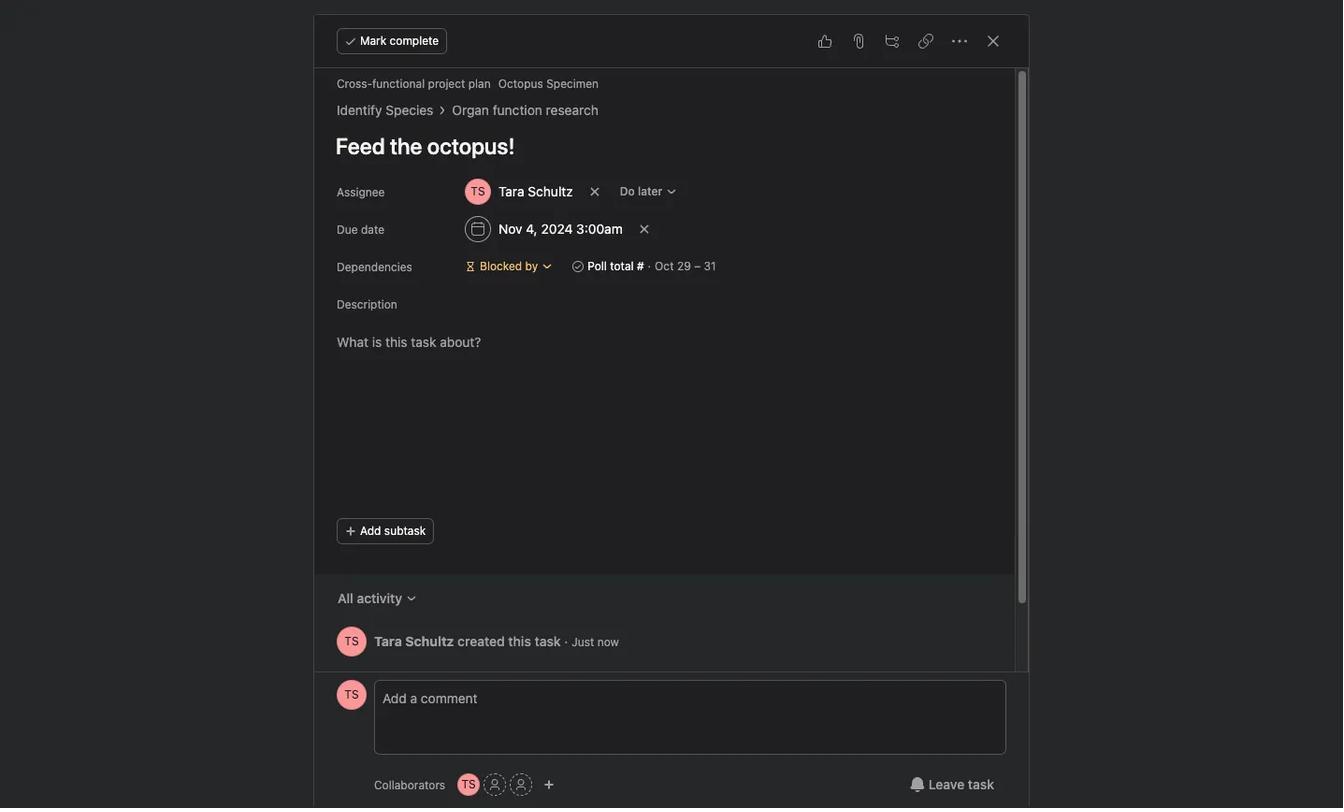 Task type: describe. For each thing, give the bounding box(es) containing it.
leave task
[[929, 777, 994, 792]]

31
[[704, 259, 716, 273]]

plan
[[468, 77, 491, 91]]

later
[[638, 184, 663, 198]]

ts for the middle the ts button
[[345, 688, 359, 702]]

oct 29 – 31
[[655, 259, 716, 273]]

research
[[546, 102, 599, 118]]

identify species
[[337, 102, 433, 118]]

created
[[458, 633, 505, 649]]

just
[[572, 635, 594, 649]]

this
[[508, 633, 531, 649]]

mark complete
[[360, 34, 439, 48]]

copy task link image
[[919, 34, 934, 49]]

function
[[493, 102, 543, 118]]

mark
[[360, 34, 387, 48]]

octopus
[[498, 77, 543, 91]]

4,
[[526, 221, 538, 237]]

all
[[338, 590, 353, 606]]

subtask
[[384, 524, 426, 538]]

assignee
[[337, 185, 385, 199]]

tara schultz created this task · just now
[[374, 633, 619, 649]]

total
[[610, 259, 634, 273]]

functional
[[372, 77, 425, 91]]

add subtask
[[360, 524, 426, 538]]

show
[[374, 673, 405, 687]]

29
[[677, 259, 691, 273]]

tara schultz
[[499, 183, 573, 199]]

due date
[[337, 223, 385, 237]]

due
[[337, 223, 358, 237]]

2024
[[541, 221, 573, 237]]

schultz for tara schultz created this task · just now
[[405, 633, 454, 649]]

blocked
[[480, 259, 522, 273]]

remove assignee image
[[589, 186, 600, 197]]

organ function research link
[[452, 100, 599, 121]]

0 vertical spatial ts button
[[337, 627, 367, 657]]

oct
[[655, 259, 674, 273]]

attachments: add a file to this task, feed the octopus! image
[[851, 34, 866, 49]]

nov
[[499, 221, 523, 237]]

identify
[[337, 102, 382, 118]]

0 likes. click to like this task image
[[818, 34, 833, 49]]

by
[[525, 259, 538, 273]]

complete
[[390, 34, 439, 48]]

main content inside feed the octopus! dialog
[[314, 68, 1015, 746]]

poll
[[588, 259, 607, 273]]

nov 4, 2024 3:00am button
[[457, 212, 631, 246]]

task inside main content
[[535, 633, 561, 649]]

2 vertical spatial ts button
[[458, 774, 480, 796]]



Task type: locate. For each thing, give the bounding box(es) containing it.
1 vertical spatial schultz
[[405, 633, 454, 649]]

main content containing identify species
[[314, 68, 1015, 746]]

1 vertical spatial task
[[968, 777, 994, 792]]

dependencies
[[337, 260, 412, 274]]

blocked by button
[[457, 254, 562, 280]]

add subtask button
[[337, 518, 434, 544]]

ts for top the ts button
[[345, 634, 359, 648]]

do
[[620, 184, 635, 198]]

ts button left show
[[337, 680, 367, 710]]

0 horizontal spatial tara
[[374, 633, 402, 649]]

–
[[694, 259, 701, 273]]

tara schultz button
[[457, 175, 582, 209]]

add subtask image
[[885, 34, 900, 49]]

0 vertical spatial tara
[[499, 183, 524, 199]]

0 vertical spatial schultz
[[528, 183, 573, 199]]

tara for tara schultz created this task · just now
[[374, 633, 402, 649]]

now
[[597, 635, 619, 649]]

add or remove collaborators image
[[544, 779, 555, 791]]

show 3 previous updates
[[374, 673, 516, 687]]

more actions for this task image
[[952, 34, 967, 49]]

octopus specimen link
[[498, 77, 599, 91]]

task left ·
[[535, 633, 561, 649]]

cross-functional project plan link
[[337, 77, 491, 91]]

1 vertical spatial ts
[[345, 688, 359, 702]]

cross-
[[337, 77, 372, 91]]

do later button
[[612, 179, 686, 205]]

ts button right 'collaborators'
[[458, 774, 480, 796]]

cross-functional project plan octopus specimen
[[337, 77, 599, 91]]

0 horizontal spatial task
[[535, 633, 561, 649]]

#
[[637, 259, 644, 273]]

leave task button
[[898, 768, 1007, 802]]

add
[[360, 524, 381, 538]]

1 horizontal spatial tara
[[499, 183, 524, 199]]

clear due date image
[[639, 224, 650, 235]]

tara up nov
[[499, 183, 524, 199]]

date
[[361, 223, 385, 237]]

task right "leave"
[[968, 777, 994, 792]]

tara inside 'dropdown button'
[[499, 183, 524, 199]]

collapse task pane image
[[986, 34, 1001, 49]]

ts for bottommost the ts button
[[462, 777, 476, 791]]

3
[[408, 673, 416, 687]]

all activity button
[[326, 582, 429, 616]]

updates
[[470, 673, 516, 687]]

ts button down all
[[337, 627, 367, 657]]

previous
[[418, 673, 467, 687]]

tara for tara schultz
[[499, 183, 524, 199]]

ts inside main content
[[345, 634, 359, 648]]

2 vertical spatial ts
[[462, 777, 476, 791]]

mark complete button
[[337, 28, 447, 54]]

schultz inside 'dropdown button'
[[528, 183, 573, 199]]

show 3 previous updates button
[[314, 664, 1015, 689]]

description
[[337, 298, 397, 312]]

schultz up previous
[[405, 633, 454, 649]]

schultz up 2024
[[528, 183, 573, 199]]

leave
[[929, 777, 965, 792]]

ts
[[345, 634, 359, 648], [345, 688, 359, 702], [462, 777, 476, 791]]

activity
[[357, 590, 402, 606]]

task inside button
[[968, 777, 994, 792]]

·
[[565, 633, 568, 649]]

main content
[[314, 68, 1015, 746]]

0 vertical spatial task
[[535, 633, 561, 649]]

tara schultz link
[[374, 633, 454, 649]]

all activity
[[338, 590, 402, 606]]

project
[[428, 77, 465, 91]]

Task Name text field
[[324, 124, 993, 167]]

tara
[[499, 183, 524, 199], [374, 633, 402, 649]]

0 vertical spatial ts
[[345, 634, 359, 648]]

1 horizontal spatial schultz
[[528, 183, 573, 199]]

schultz for tara schultz
[[528, 183, 573, 199]]

0 horizontal spatial schultz
[[405, 633, 454, 649]]

ts button
[[337, 627, 367, 657], [337, 680, 367, 710], [458, 774, 480, 796]]

blocked by
[[480, 259, 538, 273]]

3:00am
[[576, 221, 623, 237]]

do later
[[620, 184, 663, 198]]

identify species link
[[337, 100, 433, 121]]

poll total #
[[588, 259, 644, 273]]

organ function research
[[452, 102, 599, 118]]

schultz
[[528, 183, 573, 199], [405, 633, 454, 649]]

organ
[[452, 102, 489, 118]]

feed the octopus! dialog
[[314, 15, 1029, 808]]

1 vertical spatial tara
[[374, 633, 402, 649]]

tara up show
[[374, 633, 402, 649]]

specimen
[[547, 77, 599, 91]]

1 horizontal spatial task
[[968, 777, 994, 792]]

task
[[535, 633, 561, 649], [968, 777, 994, 792]]

collaborators
[[374, 778, 445, 792]]

1 vertical spatial ts button
[[337, 680, 367, 710]]

nov 4, 2024 3:00am
[[499, 221, 623, 237]]

species
[[386, 102, 433, 118]]



Task type: vqa. For each thing, say whether or not it's contained in the screenshot.
the bottommost Tara
yes



